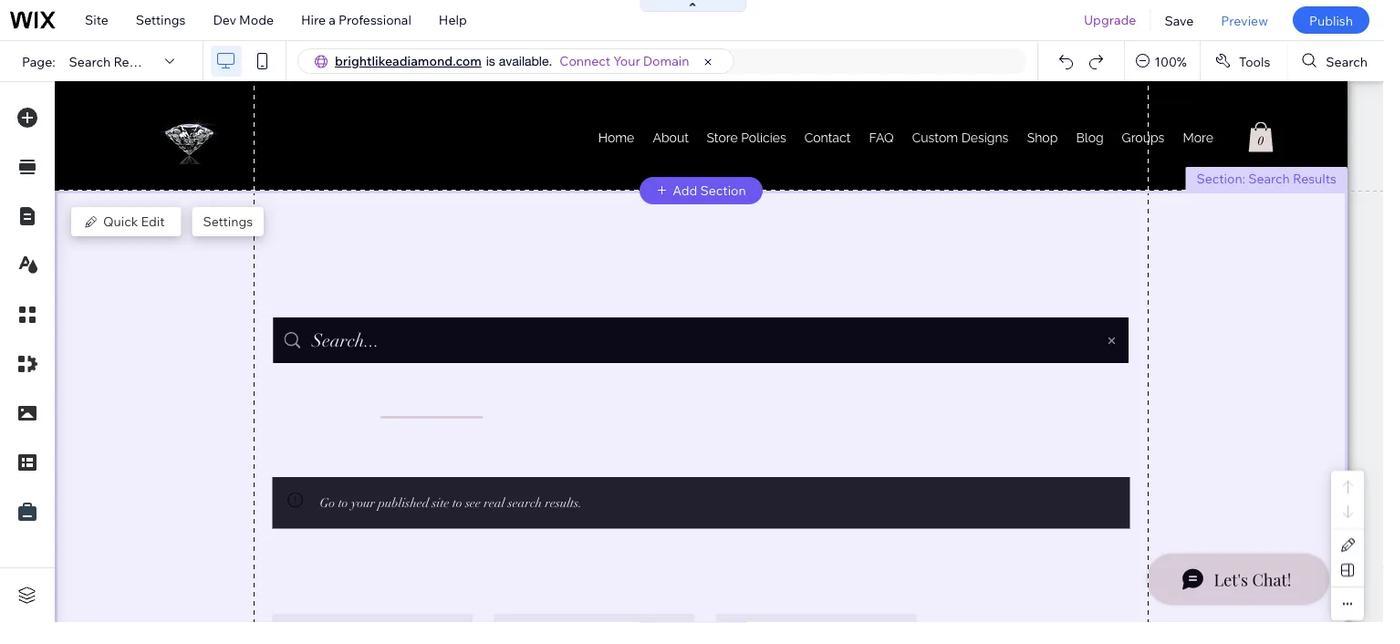 Task type: locate. For each thing, give the bounding box(es) containing it.
dev mode
[[213, 12, 274, 28]]

site
[[85, 12, 108, 28]]

2 horizontal spatial search
[[1326, 53, 1368, 69]]

quick edit
[[103, 214, 165, 230]]

1 vertical spatial settings
[[203, 214, 253, 230]]

your
[[614, 53, 640, 69]]

0 vertical spatial results
[[114, 53, 157, 69]]

settings
[[136, 12, 186, 28], [203, 214, 253, 230]]

search inside button
[[1326, 53, 1368, 69]]

add section
[[673, 183, 746, 198]]

0 horizontal spatial settings
[[136, 12, 186, 28]]

tools
[[1239, 53, 1271, 69]]

search down publish
[[1326, 53, 1368, 69]]

a
[[329, 12, 336, 28]]

section: search results
[[1197, 171, 1337, 187]]

preview
[[1221, 12, 1268, 28]]

results
[[114, 53, 157, 69], [1293, 171, 1337, 187]]

add
[[673, 183, 698, 198]]

brightlikeadiamond.com
[[335, 53, 482, 69]]

1 horizontal spatial search
[[1249, 171, 1290, 187]]

settings right edit
[[203, 214, 253, 230]]

search
[[69, 53, 111, 69], [1326, 53, 1368, 69], [1249, 171, 1290, 187]]

quick
[[103, 214, 138, 230]]

100%
[[1155, 53, 1187, 69]]

connect
[[560, 53, 611, 69]]

1 horizontal spatial settings
[[203, 214, 253, 230]]

search right 'section:'
[[1249, 171, 1290, 187]]

upgrade
[[1084, 12, 1136, 28]]

available.
[[499, 53, 552, 68]]

1 vertical spatial results
[[1293, 171, 1337, 187]]

settings up search results
[[136, 12, 186, 28]]

is
[[486, 53, 495, 68]]

0 vertical spatial settings
[[136, 12, 186, 28]]

add section button
[[640, 177, 763, 204]]

0 horizontal spatial search
[[69, 53, 111, 69]]

help
[[439, 12, 467, 28]]

save
[[1165, 12, 1194, 28]]

section
[[700, 183, 746, 198]]

search down the site
[[69, 53, 111, 69]]

hire
[[301, 12, 326, 28]]



Task type: vqa. For each thing, say whether or not it's contained in the screenshot.
'Results'
yes



Task type: describe. For each thing, give the bounding box(es) containing it.
save button
[[1151, 0, 1208, 40]]

domain
[[643, 53, 689, 69]]

search button
[[1288, 41, 1384, 81]]

publish
[[1309, 12, 1353, 28]]

search for search results
[[69, 53, 111, 69]]

100% button
[[1125, 41, 1200, 81]]

dev
[[213, 12, 236, 28]]

section:
[[1197, 171, 1246, 187]]

search for search
[[1326, 53, 1368, 69]]

publish button
[[1293, 6, 1370, 34]]

tools button
[[1201, 41, 1287, 81]]

search results
[[69, 53, 157, 69]]

0 horizontal spatial results
[[114, 53, 157, 69]]

1 horizontal spatial results
[[1293, 171, 1337, 187]]

hire a professional
[[301, 12, 411, 28]]

edit
[[141, 214, 165, 230]]

professional
[[339, 12, 411, 28]]

preview button
[[1208, 0, 1282, 40]]

is available. connect your domain
[[486, 53, 689, 69]]

mode
[[239, 12, 274, 28]]



